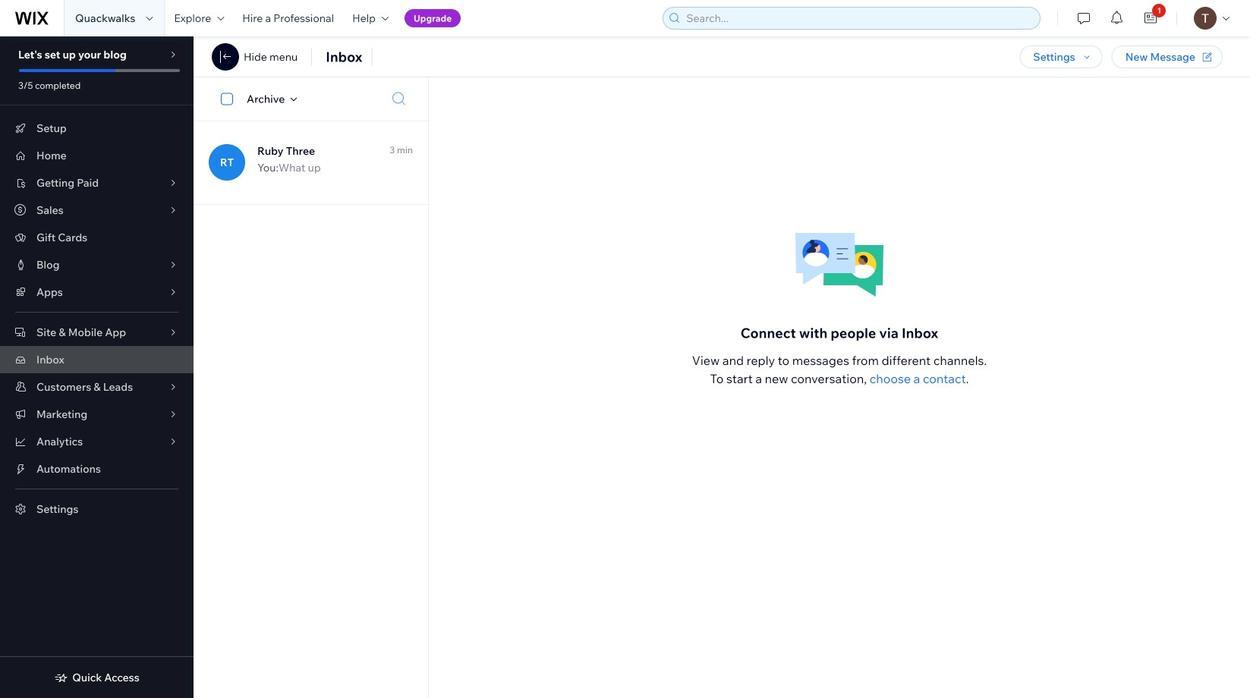 Task type: describe. For each thing, give the bounding box(es) containing it.
Search... field
[[682, 8, 1035, 29]]



Task type: locate. For each thing, give the bounding box(es) containing it.
sidebar element
[[0, 34, 194, 698]]

None checkbox
[[213, 90, 247, 108]]



Task type: vqa. For each thing, say whether or not it's contained in the screenshot.
right to
no



